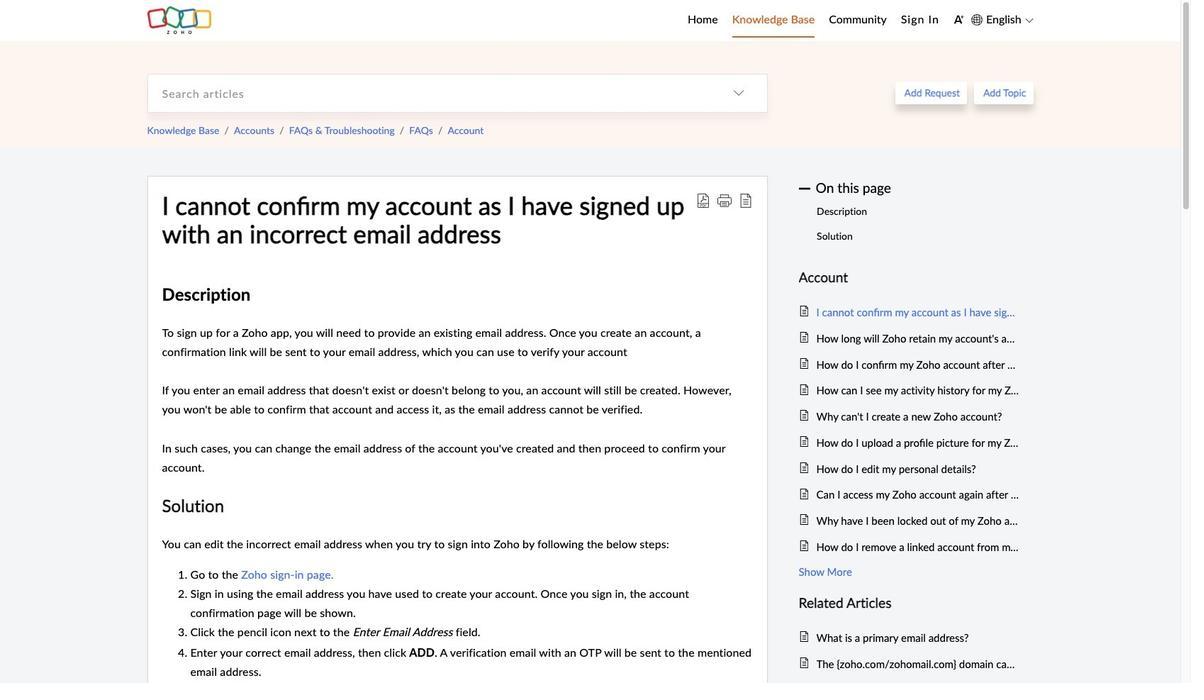 Task type: describe. For each thing, give the bounding box(es) containing it.
user preference image
[[954, 14, 965, 25]]

choose category image
[[733, 87, 745, 99]]

2 heading from the top
[[799, 592, 1020, 614]]

choose languages element
[[972, 11, 1034, 29]]

download as pdf image
[[696, 193, 711, 208]]

choose category element
[[711, 74, 767, 112]]

reader view image
[[739, 193, 753, 208]]



Task type: vqa. For each thing, say whether or not it's contained in the screenshot.
Download as PDF Icon
yes



Task type: locate. For each thing, give the bounding box(es) containing it.
1 vertical spatial heading
[[799, 592, 1020, 614]]

0 vertical spatial heading
[[799, 267, 1020, 289]]

user preference element
[[954, 10, 965, 31]]

heading
[[799, 267, 1020, 289], [799, 592, 1020, 614]]

1 heading from the top
[[799, 267, 1020, 289]]

Search articles field
[[148, 74, 711, 112]]



